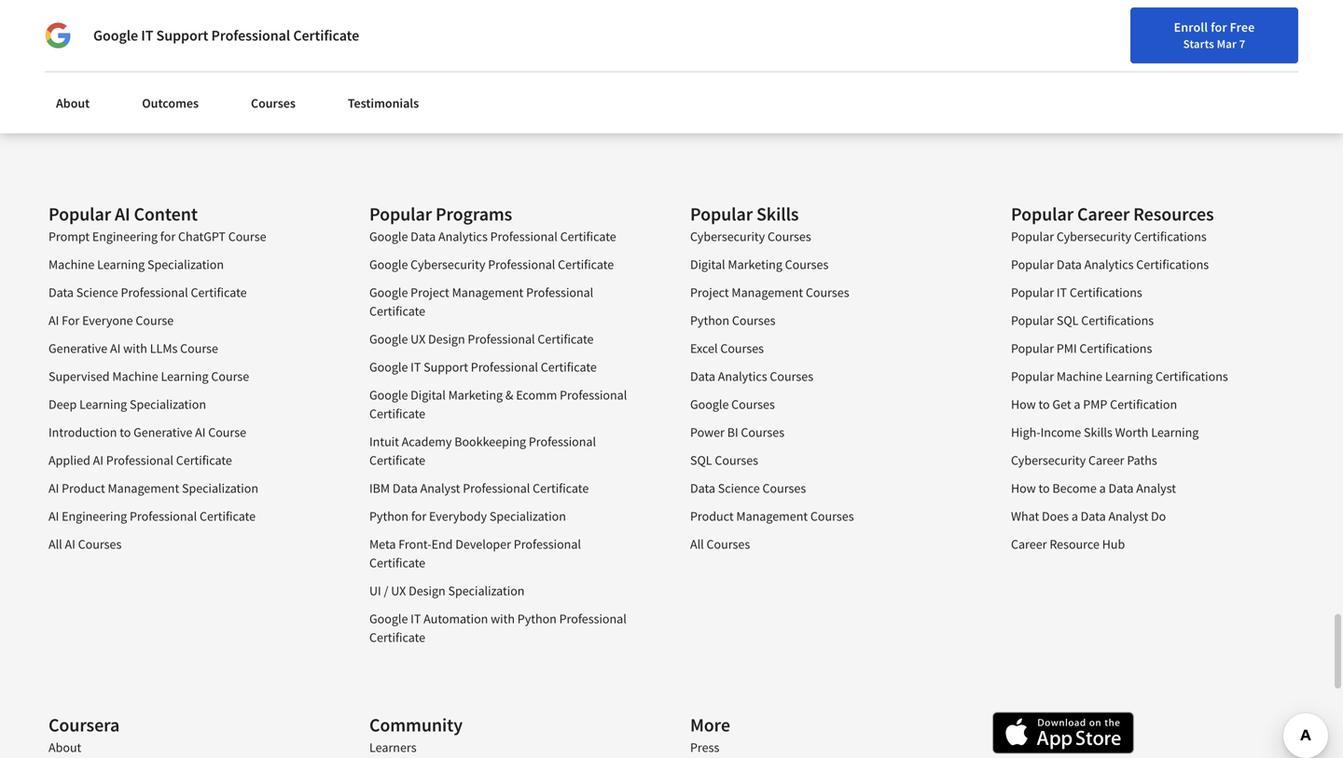 Task type: describe. For each thing, give the bounding box(es) containing it.
download on the app store image
[[992, 712, 1134, 754]]

certificate inside intuit academy bookkeeping professional certificate
[[369, 452, 425, 469]]

certifications for popular sql certifications
[[1081, 312, 1154, 329]]

does
[[1042, 508, 1069, 525]]

course for ai
[[208, 424, 246, 441]]

analyst up the 'do'
[[1136, 480, 1176, 497]]

project inside the google project management professional certificate
[[411, 284, 449, 301]]

certificate inside meta front-end developer professional certificate
[[369, 555, 425, 571]]

meta front-end developer professional certificate
[[369, 536, 581, 571]]

data science professional certificate link
[[49, 284, 247, 301]]

deep
[[49, 396, 77, 413]]

professional inside the google it automation with python professional certificate
[[559, 611, 627, 627]]

coursera
[[49, 714, 120, 737]]

science for courses
[[718, 480, 760, 497]]

popular it certifications link
[[1011, 284, 1142, 301]]

log
[[1211, 21, 1231, 38]]

https://www.comptia.org/training/resources/exam objectives image
[[733, 539, 748, 554]]

google for google data analytics professional certificate link
[[369, 228, 408, 245]]

automation
[[424, 611, 488, 627]]

list for career
[[1011, 227, 1278, 563]]

how for how to get a pmp certification
[[1011, 396, 1036, 413]]

press link
[[690, 739, 719, 756]]

income
[[1041, 424, 1081, 441]]

applied
[[49, 452, 90, 469]]

introduction to generative ai course link
[[49, 424, 246, 441]]

google courses link
[[690, 396, 775, 413]]

list for ai
[[49, 227, 315, 563]]

career up popular cybersecurity certifications 'link'
[[1077, 203, 1130, 226]]

about inside the coursera about
[[49, 739, 81, 756]]

0 horizontal spatial with
[[123, 340, 147, 357]]

resource
[[1050, 536, 1100, 553]]

career resource hub link
[[1011, 536, 1125, 553]]

data down how to become a data analyst link
[[1081, 508, 1106, 525]]

popular for popular pmi certifications
[[1011, 340, 1054, 357]]

1 vertical spatial product
[[690, 508, 734, 525]]

popular sql certifications
[[1011, 312, 1154, 329]]

data down popular programs
[[411, 228, 436, 245]]

science for professional
[[76, 284, 118, 301]]

1 vertical spatial google it support professional certificate
[[369, 359, 597, 376]]

engineering for ai
[[62, 508, 127, 525]]

ai product management specialization link
[[49, 480, 258, 497]]

&
[[505, 387, 513, 404]]

high-income skills worth learning link
[[1011, 424, 1199, 441]]

analyst left the 'do'
[[1108, 508, 1148, 525]]

for
[[62, 312, 80, 329]]

introduction
[[49, 424, 117, 441]]

analytics for certifications
[[1084, 256, 1134, 273]]

0 vertical spatial digital
[[690, 256, 725, 273]]

for for python
[[411, 508, 426, 525]]

google ux design professional certificate link
[[369, 331, 594, 348]]

google project management professional certificate
[[369, 284, 593, 320]]

data up for
[[49, 284, 74, 301]]

0 vertical spatial skills
[[756, 203, 799, 226]]

project management courses link
[[690, 284, 849, 301]]

data up popular it certifications
[[1057, 256, 1082, 273]]

cybersecurity up the google project management professional certificate
[[411, 256, 485, 273]]

front-
[[399, 536, 431, 553]]

0 vertical spatial design
[[428, 331, 465, 348]]

learning up data science professional certificate link on the left top of page
[[97, 256, 145, 273]]

python for everybody specialization link
[[369, 508, 566, 525]]

community
[[369, 714, 463, 737]]

intuit academy bookkeeping professional certificate
[[369, 433, 596, 469]]

pmp
[[1083, 396, 1107, 413]]

your
[[1102, 21, 1127, 38]]

get
[[1053, 396, 1071, 413]]

popular for popular programs
[[369, 203, 432, 226]]

footer containing popular ai content
[[0, 127, 1343, 758]]

specialization down chatgpt
[[147, 256, 224, 273]]

it for popular it certifications link
[[1057, 284, 1067, 301]]

paths
[[1127, 452, 1157, 469]]

certifications for popular cybersecurity certifications
[[1134, 228, 1207, 245]]

all ai courses link
[[49, 536, 122, 553]]

list for programs
[[369, 227, 636, 656]]

digital inside google digital marketing & ecomm professional certificate
[[411, 387, 446, 404]]

career resource hub
[[1011, 536, 1125, 553]]

google for google courses 'link'
[[690, 396, 729, 413]]

data down sql courses
[[690, 480, 715, 497]]

management inside the google project management professional certificate
[[452, 284, 524, 301]]

certifications for popular it certifications
[[1070, 284, 1142, 301]]

all courses
[[690, 536, 750, 553]]

supervised
[[49, 368, 110, 385]]

machine learning specialization
[[49, 256, 224, 273]]

ibm data analyst professional certificate
[[369, 480, 589, 497]]

1 vertical spatial opens in a new tab image
[[221, 474, 236, 489]]

0 vertical spatial ux
[[411, 331, 426, 348]]

google data analytics professional certificate
[[369, 228, 616, 245]]

popular machine learning certifications link
[[1011, 368, 1228, 385]]

popular cybersecurity certifications link
[[1011, 228, 1207, 245]]

in
[[1234, 21, 1244, 38]]

for down content
[[160, 228, 176, 245]]

data down 'excel'
[[690, 368, 715, 385]]

google it automation with python professional certificate link
[[369, 611, 627, 646]]

high-income skills worth learning
[[1011, 424, 1199, 441]]

do
[[1151, 508, 1166, 525]]

a for become
[[1099, 480, 1106, 497]]

popular for popular skills
[[690, 203, 753, 226]]

new
[[1130, 21, 1154, 38]]

testimonials
[[348, 95, 419, 111]]

0 horizontal spatial sql
[[690, 452, 712, 469]]

to for generative
[[120, 424, 131, 441]]

cybersecurity courses link
[[690, 228, 811, 245]]

popular for popular sql certifications
[[1011, 312, 1054, 329]]

how to get a pmp certification
[[1011, 396, 1177, 413]]

mar
[[1217, 36, 1237, 51]]

bookkeeping
[[454, 433, 526, 450]]

community learners
[[369, 714, 463, 756]]

machine for popular ai content
[[112, 368, 158, 385]]

power bi courses
[[690, 424, 785, 441]]

ecomm
[[516, 387, 557, 404]]

google project management professional certificate link
[[369, 284, 593, 320]]

0 vertical spatial about
[[56, 95, 90, 111]]

1 vertical spatial design
[[409, 583, 446, 599]]

popular for popular ai content
[[49, 203, 111, 226]]

google courses
[[690, 396, 775, 413]]

marketing inside google digital marketing & ecomm professional certificate
[[448, 387, 503, 404]]

llms
[[150, 340, 178, 357]]

pmi
[[1057, 340, 1077, 357]]

learners link
[[369, 739, 417, 756]]

0 vertical spatial support
[[156, 26, 208, 45]]

google for google ux design professional certificate link
[[369, 331, 408, 348]]

python courses
[[690, 312, 776, 329]]

career down high-income skills worth learning
[[1089, 452, 1124, 469]]

find your new career
[[1076, 21, 1193, 38]]

popular cybersecurity certifications
[[1011, 228, 1207, 245]]

sql courses
[[690, 452, 758, 469]]

support inside footer
[[424, 359, 468, 376]]

certification
[[1110, 396, 1177, 413]]

data down paths
[[1109, 480, 1134, 497]]

google for the google it support professional certificate link
[[369, 359, 408, 376]]

google digital marketing & ecomm professional certificate
[[369, 387, 627, 422]]

for for join
[[1288, 24, 1305, 41]]

worth
[[1115, 424, 1149, 441]]

sql courses link
[[690, 452, 758, 469]]

learning down llms
[[161, 368, 209, 385]]

google for google digital marketing & ecomm professional certificate "link"
[[369, 387, 408, 404]]

specialization down meta front-end developer professional certificate link
[[448, 583, 525, 599]]

management down data science courses
[[736, 508, 808, 525]]

python for python for everybody specialization
[[369, 508, 409, 525]]

all courses link
[[690, 536, 750, 553]]

learning up certification
[[1105, 368, 1153, 385]]

press
[[690, 739, 719, 756]]

python for everybody specialization
[[369, 508, 566, 525]]

2 project from the left
[[690, 284, 729, 301]]

specialization down supervised machine learning course
[[130, 396, 206, 413]]

outcomes link
[[131, 84, 210, 122]]

more
[[690, 714, 730, 737]]

content
[[134, 203, 198, 226]]

ai for everyone course
[[49, 312, 174, 329]]

supervised machine learning course link
[[49, 368, 249, 385]]

high-
[[1011, 424, 1041, 441]]

courses link
[[240, 84, 307, 122]]

how to get a pmp certification link
[[1011, 396, 1177, 413]]

intuit
[[369, 433, 399, 450]]



Task type: vqa. For each thing, say whether or not it's contained in the screenshot.


Task type: locate. For each thing, give the bounding box(es) containing it.
cybersecurity courses
[[690, 228, 811, 245]]

0 horizontal spatial skills
[[756, 203, 799, 226]]

0 vertical spatial engineering
[[92, 228, 158, 245]]

/
[[384, 583, 388, 599]]

support down google ux design professional certificate
[[424, 359, 468, 376]]

1 horizontal spatial opens in a new tab image
[[584, 430, 599, 445]]

all down applied
[[49, 536, 62, 553]]

popular sql certifications link
[[1011, 312, 1154, 329]]

popular for popular machine learning certifications
[[1011, 368, 1054, 385]]

all left 'https://www.comptia.org/training/resources/exam objectives' image
[[690, 536, 704, 553]]

0 vertical spatial python
[[690, 312, 729, 329]]

generative up applied ai professional certificate
[[134, 424, 192, 441]]

list containing google data analytics professional certificate
[[369, 227, 636, 656]]

1 horizontal spatial digital
[[690, 256, 725, 273]]

1 horizontal spatial machine
[[112, 368, 158, 385]]

footer
[[0, 127, 1343, 758]]

about down coursera
[[49, 739, 81, 756]]

cybersecurity down the popular skills
[[690, 228, 765, 245]]

for
[[1211, 19, 1227, 35], [1288, 24, 1305, 41], [160, 228, 176, 245], [411, 508, 426, 525]]

data
[[411, 228, 436, 245], [1057, 256, 1082, 273], [49, 284, 74, 301], [690, 368, 715, 385], [393, 480, 418, 497], [690, 480, 715, 497], [1109, 480, 1134, 497], [1081, 508, 1106, 525]]

how up what
[[1011, 480, 1036, 497]]

1 vertical spatial to
[[120, 424, 131, 441]]

engineering for prompt
[[92, 228, 158, 245]]

career
[[1157, 21, 1193, 38], [1077, 203, 1130, 226], [1089, 452, 1124, 469], [1011, 536, 1047, 553]]

2 horizontal spatial analytics
[[1084, 256, 1134, 273]]

certificate inside the google project management professional certificate
[[369, 303, 425, 320]]

digital
[[690, 256, 725, 273], [411, 387, 446, 404]]

marketing down the google it support professional certificate link
[[448, 387, 503, 404]]

for up 'mar'
[[1211, 19, 1227, 35]]

python up the meta
[[369, 508, 409, 525]]

prompt engineering for chatgpt course
[[49, 228, 266, 245]]

management down google cybersecurity professional certificate
[[452, 284, 524, 301]]

join
[[1260, 24, 1285, 41]]

design up the google it support professional certificate link
[[428, 331, 465, 348]]

with right automation
[[491, 611, 515, 627]]

to down deep learning specialization at bottom
[[120, 424, 131, 441]]

career right new
[[1157, 21, 1193, 38]]

opens in a new tab image
[[774, 430, 789, 445]]

1 horizontal spatial google it support professional certificate
[[369, 359, 597, 376]]

to for become
[[1039, 480, 1050, 497]]

0 vertical spatial science
[[76, 284, 118, 301]]

popular career resources
[[1011, 203, 1214, 226]]

4 list from the left
[[1011, 227, 1278, 563]]

0 horizontal spatial project
[[411, 284, 449, 301]]

1 vertical spatial support
[[424, 359, 468, 376]]

join for free link
[[1255, 14, 1338, 50]]

0 horizontal spatial science
[[76, 284, 118, 301]]

popular machine learning certifications
[[1011, 368, 1228, 385]]

enroll for free starts mar 7
[[1174, 19, 1255, 51]]

2 how from the top
[[1011, 480, 1036, 497]]

0 vertical spatial product
[[62, 480, 105, 497]]

developer
[[455, 536, 511, 553]]

certificate inside the google it automation with python professional certificate
[[369, 629, 425, 646]]

ai engineering professional certificate link
[[49, 508, 256, 525]]

for inside enroll for free starts mar 7
[[1211, 19, 1227, 35]]

1 vertical spatial science
[[718, 480, 760, 497]]

specialization up https://www.comptia.org/certifications/a 'image'
[[182, 480, 258, 497]]

0 horizontal spatial all
[[49, 536, 62, 553]]

popular for popular career resources
[[1011, 203, 1074, 226]]

2 all from the left
[[690, 536, 704, 553]]

professional
[[211, 26, 290, 45], [490, 228, 558, 245], [488, 256, 555, 273], [121, 284, 188, 301], [526, 284, 593, 301], [468, 331, 535, 348], [471, 359, 538, 376], [560, 387, 627, 404], [529, 433, 596, 450], [106, 452, 173, 469], [463, 480, 530, 497], [130, 508, 197, 525], [514, 536, 581, 553], [559, 611, 627, 627]]

python courses link
[[690, 312, 776, 329]]

for right join
[[1288, 24, 1305, 41]]

specialization up developer
[[490, 508, 566, 525]]

prompt engineering for chatgpt course link
[[49, 228, 266, 245]]

it inside the google it automation with python professional certificate
[[411, 611, 421, 627]]

with inside the google it automation with python professional certificate
[[491, 611, 515, 627]]

free right join
[[1307, 24, 1333, 41]]

machine for popular career resources
[[1057, 368, 1103, 385]]

0 horizontal spatial python
[[369, 508, 409, 525]]

machine down prompt
[[49, 256, 94, 273]]

cybersecurity down income
[[1011, 452, 1086, 469]]

enroll
[[1174, 19, 1208, 35]]

google digital marketing & ecomm professional certificate link
[[369, 387, 627, 422]]

list containing prompt engineering for chatgpt course
[[49, 227, 315, 563]]

1 vertical spatial engineering
[[62, 508, 127, 525]]

a right get at the bottom right
[[1074, 396, 1081, 413]]

1 vertical spatial marketing
[[448, 387, 503, 404]]

ai engineering professional certificate
[[49, 508, 256, 525]]

python right automation
[[517, 611, 557, 627]]

0 vertical spatial analytics
[[438, 228, 488, 245]]

0 vertical spatial sql
[[1057, 312, 1079, 329]]

python
[[690, 312, 729, 329], [369, 508, 409, 525], [517, 611, 557, 627]]

course for chatgpt
[[228, 228, 266, 245]]

google image
[[45, 22, 71, 49]]

digital marketing courses
[[690, 256, 829, 273]]

0 horizontal spatial generative
[[49, 340, 107, 357]]

design
[[428, 331, 465, 348], [409, 583, 446, 599]]

None search field
[[266, 12, 574, 49]]

free
[[1230, 19, 1255, 35], [1307, 24, 1333, 41]]

2 list from the left
[[369, 227, 636, 656]]

digital down the cybersecurity courses
[[690, 256, 725, 273]]

ux up the google it support professional certificate link
[[411, 331, 426, 348]]

1 horizontal spatial support
[[424, 359, 468, 376]]

everybody
[[429, 508, 487, 525]]

1 vertical spatial skills
[[1084, 424, 1113, 441]]

2 horizontal spatial machine
[[1057, 368, 1103, 385]]

end
[[431, 536, 453, 553]]

coursera image
[[22, 15, 141, 45]]

python up 'excel'
[[690, 312, 729, 329]]

1 horizontal spatial product
[[690, 508, 734, 525]]

about link down google icon on the top
[[45, 84, 101, 122]]

cybersecurity down popular career resources
[[1057, 228, 1131, 245]]

google for the google project management professional certificate link
[[369, 284, 408, 301]]

1 vertical spatial a
[[1099, 480, 1106, 497]]

sql down power in the bottom of the page
[[690, 452, 712, 469]]

python inside the google it automation with python professional certificate
[[517, 611, 557, 627]]

certificate inside google digital marketing & ecomm professional certificate
[[369, 405, 425, 422]]

career down what
[[1011, 536, 1047, 553]]

certifications for popular pmi certifications
[[1080, 340, 1152, 357]]

0 horizontal spatial machine
[[49, 256, 94, 273]]

how up high-
[[1011, 396, 1036, 413]]

0 vertical spatial to
[[1039, 396, 1050, 413]]

free for join for free
[[1307, 24, 1333, 41]]

machine down popular pmi certifications
[[1057, 368, 1103, 385]]

popular for popular it certifications
[[1011, 284, 1054, 301]]

it down google ux design professional certificate
[[411, 359, 421, 376]]

popular for popular cybersecurity certifications
[[1011, 228, 1054, 245]]

a right does
[[1072, 508, 1078, 525]]

cybersecurity career paths link
[[1011, 452, 1157, 469]]

support
[[156, 26, 208, 45], [424, 359, 468, 376]]

deep learning specialization
[[49, 396, 206, 413]]

design up automation
[[409, 583, 446, 599]]

what does a data analyst do link
[[1011, 508, 1166, 525]]

machine learning specialization link
[[49, 256, 224, 273]]

support up outcomes
[[156, 26, 208, 45]]

marketing down cybersecurity courses 'link'
[[728, 256, 782, 273]]

project management courses
[[690, 284, 849, 301]]

free inside enroll for free starts mar 7
[[1230, 19, 1255, 35]]

product down applied
[[62, 480, 105, 497]]

list containing popular cybersecurity certifications
[[1011, 227, 1278, 563]]

google it support professional certificate up the "courses" link
[[93, 26, 359, 45]]

digital marketing courses link
[[690, 256, 829, 273]]

1 vertical spatial how
[[1011, 480, 1036, 497]]

marketing
[[728, 256, 782, 273], [448, 387, 503, 404]]

course for llms
[[180, 340, 218, 357]]

it for google it automation with python professional certificate link
[[411, 611, 421, 627]]

programs
[[436, 203, 512, 226]]

1 horizontal spatial skills
[[1084, 424, 1113, 441]]

popular
[[49, 203, 111, 226], [369, 203, 432, 226], [690, 203, 753, 226], [1011, 203, 1074, 226], [1011, 228, 1054, 245], [1011, 256, 1054, 273], [1011, 284, 1054, 301], [1011, 312, 1054, 329], [1011, 340, 1054, 357], [1011, 368, 1054, 385]]

1 list from the left
[[49, 227, 315, 563]]

everyone
[[82, 312, 133, 329]]

become
[[1053, 480, 1097, 497]]

a right become
[[1099, 480, 1106, 497]]

google data analytics professional certificate link
[[369, 228, 616, 245]]

https://www.comptia.org/certifications/a image
[[173, 516, 188, 531]]

0 vertical spatial about link
[[45, 84, 101, 122]]

skills down pmp
[[1084, 424, 1113, 441]]

professional inside google digital marketing & ecomm professional certificate
[[560, 387, 627, 404]]

google inside the google it automation with python professional certificate
[[369, 611, 408, 627]]

management down digital marketing courses
[[732, 284, 803, 301]]

popular data analytics certifications
[[1011, 256, 1209, 273]]

1 all from the left
[[49, 536, 62, 553]]

0 horizontal spatial free
[[1230, 19, 1255, 35]]

1 horizontal spatial project
[[690, 284, 729, 301]]

supervised machine learning course
[[49, 368, 249, 385]]

google for google it automation with python professional certificate link
[[369, 611, 408, 627]]

0 vertical spatial google it support professional certificate
[[93, 26, 359, 45]]

academy
[[402, 433, 452, 450]]

learning up introduction
[[79, 396, 127, 413]]

sql up pmi
[[1057, 312, 1079, 329]]

analytics for professional
[[438, 228, 488, 245]]

learning down certification
[[1151, 424, 1199, 441]]

analytics down popular cybersecurity certifications 'link'
[[1084, 256, 1134, 273]]

1 horizontal spatial generative
[[134, 424, 192, 441]]

data right 'ibm'
[[393, 480, 418, 497]]

for inside the join for free link
[[1288, 24, 1305, 41]]

2 vertical spatial a
[[1072, 508, 1078, 525]]

it right coursera image
[[141, 26, 153, 45]]

python for python courses
[[690, 312, 729, 329]]

0 vertical spatial opens in a new tab image
[[584, 430, 599, 445]]

2 vertical spatial analytics
[[718, 368, 767, 385]]

0 vertical spatial generative
[[49, 340, 107, 357]]

it left automation
[[411, 611, 421, 627]]

1 vertical spatial analytics
[[1084, 256, 1134, 273]]

1 horizontal spatial ux
[[411, 331, 426, 348]]

chatgpt
[[178, 228, 226, 245]]

1 horizontal spatial science
[[718, 480, 760, 497]]

google cybersecurity professional certificate link
[[369, 256, 614, 273]]

1 vertical spatial generative
[[134, 424, 192, 441]]

professional inside intuit academy bookkeeping professional certificate
[[529, 433, 596, 450]]

analyst up everybody
[[420, 480, 460, 497]]

for for enroll
[[1211, 19, 1227, 35]]

0 horizontal spatial support
[[156, 26, 208, 45]]

1 vertical spatial python
[[369, 508, 409, 525]]

0 horizontal spatial product
[[62, 480, 105, 497]]

1 horizontal spatial marketing
[[728, 256, 782, 273]]

0 horizontal spatial opens in a new tab image
[[221, 474, 236, 489]]

project up python courses "link"
[[690, 284, 729, 301]]

hub
[[1102, 536, 1125, 553]]

about link down coursera
[[49, 739, 81, 756]]

meta front-end developer professional certificate link
[[369, 536, 581, 571]]

digital up academy
[[411, 387, 446, 404]]

0 horizontal spatial digital
[[411, 387, 446, 404]]

to for get
[[1039, 396, 1050, 413]]

introduction to generative ai course
[[49, 424, 246, 441]]

data science professional certificate
[[49, 284, 247, 301]]

7
[[1239, 36, 1246, 51]]

0 vertical spatial a
[[1074, 396, 1081, 413]]

list containing cybersecurity courses
[[690, 227, 957, 563]]

0 horizontal spatial ux
[[391, 583, 406, 599]]

sql
[[1057, 312, 1079, 329], [690, 452, 712, 469]]

ux right /
[[391, 583, 406, 599]]

3 list from the left
[[690, 227, 957, 563]]

free for enroll for free starts mar 7
[[1230, 19, 1255, 35]]

excel
[[690, 340, 718, 357]]

1 horizontal spatial with
[[491, 611, 515, 627]]

1 vertical spatial about
[[49, 739, 81, 756]]

to up does
[[1039, 480, 1050, 497]]

generative ai with llms course link
[[49, 340, 218, 357]]

how for how to become a data analyst
[[1011, 480, 1036, 497]]

to left get at the bottom right
[[1039, 396, 1050, 413]]

google inside google digital marketing & ecomm professional certificate
[[369, 387, 408, 404]]

analytics down programs
[[438, 228, 488, 245]]

2 horizontal spatial python
[[690, 312, 729, 329]]

all ai courses
[[49, 536, 122, 553]]

engineering down popular ai content
[[92, 228, 158, 245]]

how to become a data analyst link
[[1011, 480, 1176, 497]]

1 vertical spatial ux
[[391, 583, 406, 599]]

free up 7
[[1230, 19, 1255, 35]]

1 vertical spatial sql
[[690, 452, 712, 469]]

engineering up 'all ai courses' link
[[62, 508, 127, 525]]

machine down generative ai with llms course link in the top of the page
[[112, 368, 158, 385]]

1 vertical spatial digital
[[411, 387, 446, 404]]

list
[[49, 227, 315, 563], [369, 227, 636, 656], [690, 227, 957, 563], [1011, 227, 1278, 563]]

science down the sql courses link
[[718, 480, 760, 497]]

0 horizontal spatial analytics
[[438, 228, 488, 245]]

generative up the supervised
[[49, 340, 107, 357]]

ai for everyone course link
[[49, 312, 174, 329]]

management down applied ai professional certificate link
[[108, 480, 179, 497]]

2 vertical spatial python
[[517, 611, 557, 627]]

free inside the join for free link
[[1307, 24, 1333, 41]]

list for skills
[[690, 227, 957, 563]]

popular for popular data analytics certifications
[[1011, 256, 1054, 273]]

analytics up google courses
[[718, 368, 767, 385]]

all for popular ai content
[[49, 536, 62, 553]]

google inside the google project management professional certificate
[[369, 284, 408, 301]]

1 horizontal spatial free
[[1307, 24, 1333, 41]]

google for google cybersecurity professional certificate link
[[369, 256, 408, 273]]

1 vertical spatial about link
[[49, 739, 81, 756]]

cybersecurity career paths
[[1011, 452, 1157, 469]]

power
[[690, 424, 725, 441]]

starts
[[1183, 36, 1214, 51]]

0 vertical spatial with
[[123, 340, 147, 357]]

1 horizontal spatial analytics
[[718, 368, 767, 385]]

0 horizontal spatial marketing
[[448, 387, 503, 404]]

specialization
[[147, 256, 224, 273], [130, 396, 206, 413], [182, 480, 258, 497], [490, 508, 566, 525], [448, 583, 525, 599]]

popular data analytics certifications link
[[1011, 256, 1209, 273]]

0 vertical spatial how
[[1011, 396, 1036, 413]]

2 vertical spatial to
[[1039, 480, 1050, 497]]

cybersecurity
[[690, 228, 765, 245], [1057, 228, 1131, 245], [411, 256, 485, 273], [1011, 452, 1086, 469]]

it up popular sql certifications
[[1057, 284, 1067, 301]]

opens in a new tab image
[[584, 430, 599, 445], [221, 474, 236, 489]]

0 horizontal spatial google it support professional certificate
[[93, 26, 359, 45]]

science up the everyone
[[76, 284, 118, 301]]

google it support professional certificate down google ux design professional certificate
[[369, 359, 597, 376]]

1 horizontal spatial sql
[[1057, 312, 1079, 329]]

1 vertical spatial with
[[491, 611, 515, 627]]

1 project from the left
[[411, 284, 449, 301]]

prompt
[[49, 228, 90, 245]]

ibm
[[369, 480, 390, 497]]

about down google icon on the top
[[56, 95, 90, 111]]

professional inside the google project management professional certificate
[[526, 284, 593, 301]]

1 horizontal spatial all
[[690, 536, 704, 553]]

coursera about
[[49, 714, 120, 756]]

bi
[[727, 424, 738, 441]]

professional inside meta front-end developer professional certificate
[[514, 536, 581, 553]]

generative ai with llms course
[[49, 340, 218, 357]]

all
[[49, 536, 62, 553], [690, 536, 704, 553]]

outcomes
[[142, 95, 199, 111]]

engineering
[[92, 228, 158, 245], [62, 508, 127, 525]]

ui
[[369, 583, 381, 599]]

with left llms
[[123, 340, 147, 357]]

popular it certifications
[[1011, 284, 1142, 301]]

for up 'front-'
[[411, 508, 426, 525]]

project down google cybersecurity professional certificate
[[411, 284, 449, 301]]

skills up the cybersecurity courses
[[756, 203, 799, 226]]

log in
[[1211, 21, 1244, 38]]

1 how from the top
[[1011, 396, 1036, 413]]

product up all courses link
[[690, 508, 734, 525]]

all for popular skills
[[690, 536, 704, 553]]

1 horizontal spatial python
[[517, 611, 557, 627]]

a for get
[[1074, 396, 1081, 413]]

0 vertical spatial marketing
[[728, 256, 782, 273]]

it for the google it support professional certificate link
[[411, 359, 421, 376]]



